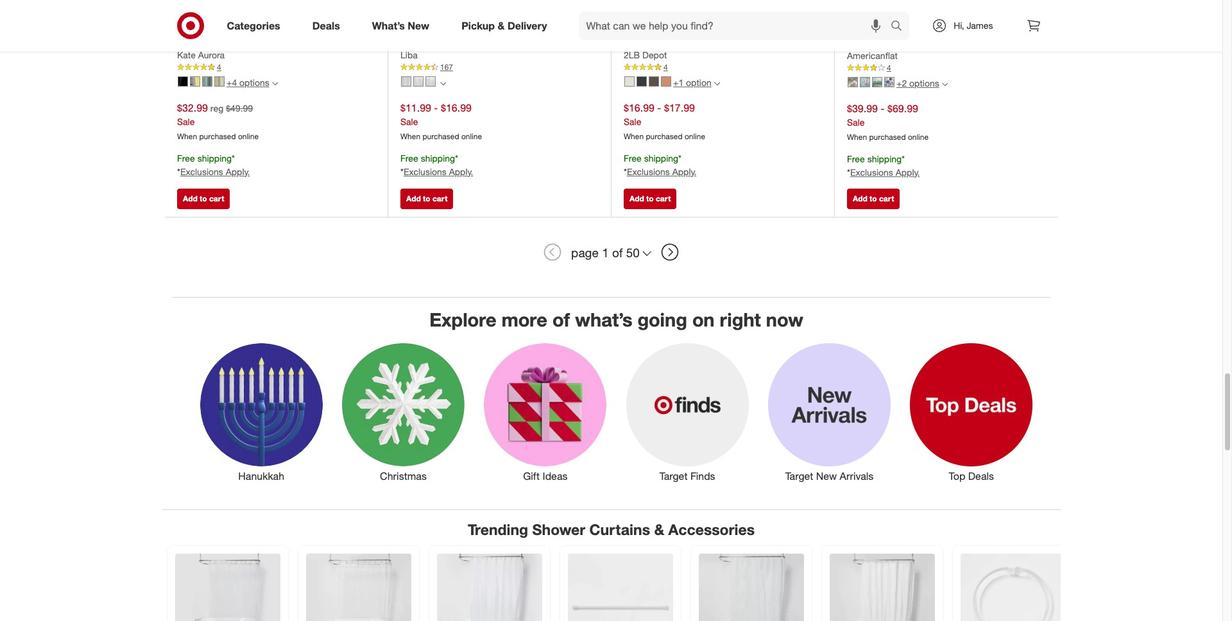 Task type: vqa. For each thing, say whether or not it's contained in the screenshot.
Add
yes



Task type: locate. For each thing, give the bounding box(es) containing it.
categories link
[[216, 12, 296, 40]]

1 americanflat from the top
[[847, 21, 909, 34]]

peva
[[417, 20, 443, 33]]

1 horizontal spatial 4 link
[[624, 62, 821, 73]]

2lb depot wide shower curtain rings/hooks set
[[624, 20, 782, 48]]

top deals link
[[900, 341, 1042, 484]]

1 kate from the top
[[177, 20, 200, 33]]

+2 options button
[[842, 73, 953, 94]]

1 $16.99 from the left
[[441, 101, 472, 114]]

fabric
[[261, 35, 291, 48]]

of inside dropdown button
[[612, 245, 623, 260]]

aurora inside the kate aurora serena elegant jacquard woven fabric shower curtain - standard size
[[203, 20, 236, 33]]

trending
[[468, 520, 528, 538]]

when inside the $16.99 - $17.99 sale when purchased online
[[624, 132, 644, 141]]

0 vertical spatial depot
[[646, 20, 675, 33]]

sale down $32.99 at the top
[[177, 116, 195, 127]]

purchased inside the $32.99 reg $49.99 sale when purchased online
[[199, 132, 236, 141]]

1 add to cart button from the left
[[177, 189, 230, 209]]

0 vertical spatial 2lb
[[624, 20, 643, 33]]

add for $32.99
[[183, 194, 198, 204]]

- down jacquard
[[217, 49, 221, 62]]

& right curtains
[[654, 520, 664, 538]]

free down the $39.99 - $69.99 sale when purchased online
[[847, 153, 865, 164]]

1 vertical spatial americanflat
[[847, 50, 898, 61]]

when down $11.99
[[400, 132, 420, 141]]

to
[[200, 194, 207, 204], [423, 194, 430, 204], [646, 194, 654, 204], [870, 194, 877, 204]]

new for what's
[[408, 19, 429, 32]]

- inside "americanflat 71" x 74" shower curtain by pi creative art - available in variety of styles"
[[975, 35, 979, 48]]

exclusions apply. button down $11.99 - $16.99 sale when purchased online
[[404, 165, 473, 178]]

add for $39.99
[[853, 194, 867, 204]]

0 vertical spatial americanflat
[[847, 21, 909, 34]]

1 vertical spatial deals
[[968, 470, 994, 482]]

4 cart from the left
[[879, 194, 894, 204]]

sale down silver icon
[[624, 116, 641, 127]]

1 black image from the left
[[178, 76, 188, 86]]

$32.99 reg $49.99 sale when purchased online
[[177, 101, 259, 141]]

purchased down $69.99
[[869, 132, 906, 142]]

exclusions apply. button
[[180, 165, 250, 178], [404, 165, 473, 178], [627, 165, 696, 178], [850, 166, 920, 179]]

exclusions for $11.99
[[404, 166, 447, 177]]

online for $69.99
[[908, 132, 929, 142]]

when inside $11.99 - $16.99 sale when purchased online
[[400, 132, 420, 141]]

rings/hooks
[[624, 35, 687, 48]]

purchased for $17.99
[[646, 132, 683, 141]]

depot inside the 2lb depot wide shower curtain rings/hooks set
[[646, 20, 675, 33]]

free down the $16.99 - $17.99 sale when purchased online
[[624, 153, 642, 164]]

of for what's
[[552, 308, 570, 331]]

cart for $49.99
[[209, 194, 224, 204]]

shower up liba link
[[400, 35, 437, 48]]

exclusions apply. button down the $39.99 - $69.99 sale when purchased online
[[850, 166, 920, 179]]

when inside the $39.99 - $69.99 sale when purchased online
[[847, 132, 867, 142]]

exclusions down the $32.99 reg $49.99 sale when purchased online
[[180, 166, 223, 177]]

sale for $39.99
[[847, 117, 865, 128]]

target
[[660, 470, 688, 482], [785, 470, 813, 482]]

4 link up all colors + 4 more colors element
[[177, 62, 375, 73]]

shipping for $11.99
[[421, 153, 455, 164]]

1 horizontal spatial 4
[[664, 62, 668, 72]]

new left arrivals
[[816, 470, 837, 482]]

1 to from the left
[[200, 194, 207, 204]]

2 americanflat from the top
[[847, 50, 898, 61]]

apply.
[[226, 166, 250, 177], [449, 166, 473, 177], [672, 166, 696, 177], [896, 167, 920, 178]]

of down creative
[[941, 50, 951, 63]]

sale for $16.99
[[624, 116, 641, 127]]

0 vertical spatial deals
[[312, 19, 340, 32]]

pickup
[[462, 19, 495, 32]]

top
[[949, 470, 965, 482]]

peva light weight shower liner white - room essentials™ image
[[699, 554, 804, 621], [699, 554, 804, 621]]

online
[[238, 132, 259, 141], [461, 132, 482, 141], [685, 132, 705, 141], [908, 132, 929, 142]]

options left all colors + 4 more colors element
[[239, 77, 269, 88]]

3 add from the left
[[630, 194, 644, 204]]

add to cart button
[[177, 189, 230, 209], [400, 189, 453, 209], [624, 189, 677, 209], [847, 189, 900, 209]]

4 up willowherb i icon
[[887, 63, 891, 73]]

3 add to cart from the left
[[630, 194, 671, 204]]

explore more of what's going on right now
[[429, 308, 803, 331]]

add to cart button for $32.99
[[177, 189, 230, 209]]

4 add from the left
[[853, 194, 867, 204]]

add for $11.99
[[406, 194, 421, 204]]

add to cart for $11.99
[[406, 194, 448, 204]]

0 vertical spatial liba
[[475, 35, 496, 48]]

4 up beige image
[[217, 62, 221, 72]]

when for $39.99
[[847, 132, 867, 142]]

+1 option button
[[619, 73, 726, 93]]

depot for 2lb depot wide shower curtain rings/hooks set
[[646, 20, 675, 33]]

peva medium weight shower liner white - made by design™ image
[[829, 554, 935, 621], [829, 554, 935, 621]]

jacquard
[[177, 35, 223, 48]]

online inside the $32.99 reg $49.99 sale when purchased online
[[238, 132, 259, 141]]

2 vertical spatial of
[[552, 308, 570, 331]]

exclusions apply. button down the $32.99 reg $49.99 sale when purchased online
[[180, 165, 250, 178]]

online inside $11.99 - $16.99 sale when purchased online
[[461, 132, 482, 141]]

free for $11.99
[[400, 153, 418, 164]]

$39.99 - $69.99 sale when purchased online
[[847, 102, 929, 142]]

willowherb i image
[[884, 77, 895, 87]]

1 vertical spatial &
[[654, 520, 664, 538]]

sale down $39.99
[[847, 117, 865, 128]]

1 vertical spatial 2lb
[[624, 49, 640, 60]]

2lb depot wide shower curtain rings/hooks set link
[[624, 19, 791, 49]]

kate aurora serena elegant jacquard woven fabric shower curtain - standard size image
[[177, 0, 375, 12], [177, 0, 375, 12]]

- right art
[[975, 35, 979, 48]]

black image left brown icon
[[637, 76, 647, 86]]

2 cart from the left
[[432, 194, 448, 204]]

gift
[[523, 470, 540, 482]]

shipping down the $16.99 - $17.99 sale when purchased online
[[644, 153, 678, 164]]

add to cart
[[183, 194, 224, 204], [406, 194, 448, 204], [630, 194, 671, 204], [853, 194, 894, 204]]

1 add from the left
[[183, 194, 198, 204]]

2 horizontal spatial of
[[941, 50, 951, 63]]

ideas
[[543, 470, 568, 482]]

kate
[[177, 20, 200, 33], [177, 49, 196, 60]]

search
[[885, 20, 916, 33]]

deals left what's
[[312, 19, 340, 32]]

4 link up all colors + 2 more colors element
[[847, 62, 1045, 74]]

free down $11.99 - $16.99 sale when purchased online
[[400, 153, 418, 164]]

4 add to cart from the left
[[853, 194, 894, 204]]

free shipping * * exclusions apply. down the $39.99 - $69.99 sale when purchased online
[[847, 153, 920, 178]]

target left arrivals
[[785, 470, 813, 482]]

2lb depot
[[624, 49, 667, 60]]

2lb for 2lb depot wide shower curtain rings/hooks set
[[624, 20, 643, 33]]

1 vertical spatial liba
[[400, 49, 418, 60]]

to for $16.99
[[646, 194, 654, 204]]

curtains
[[589, 520, 650, 538]]

- left $17.99
[[657, 101, 661, 114]]

sale inside $11.99 - $16.99 sale when purchased online
[[400, 116, 418, 127]]

2 add to cart from the left
[[406, 194, 448, 204]]

free shipping * * exclusions apply. for $39.99
[[847, 153, 920, 178]]

apply. down the $16.99 - $17.99 sale when purchased online
[[672, 166, 696, 177]]

shower down the elegant
[[294, 35, 331, 48]]

2 2lb from the top
[[624, 49, 640, 60]]

free shipping * * exclusions apply. down the $16.99 - $17.99 sale when purchased online
[[624, 153, 696, 177]]

2 horizontal spatial 4 link
[[847, 62, 1045, 74]]

apply. down $11.99 - $16.99 sale when purchased online
[[449, 166, 473, 177]]

71"
[[912, 21, 929, 34]]

depot inside 2lb depot link
[[642, 49, 667, 60]]

accessories
[[668, 520, 755, 538]]

clear image
[[401, 76, 411, 86]]

sale inside the $32.99 reg $49.99 sale when purchased online
[[177, 116, 195, 127]]

1 2lb from the top
[[624, 20, 643, 33]]

2 horizontal spatial 4
[[887, 63, 891, 73]]

4 for curtain
[[887, 63, 891, 73]]

3 cart from the left
[[656, 194, 671, 204]]

4 to from the left
[[870, 194, 877, 204]]

- inside $11.99 - $16.99 sale when purchased online
[[434, 101, 438, 114]]

0 horizontal spatial deals
[[312, 19, 340, 32]]

americanflat 71" x 74" shower curtain by pi creative art - available in variety of styles image
[[847, 0, 1045, 13], [847, 0, 1045, 13]]

167
[[440, 62, 453, 72]]

exclusions apply. button down the $16.99 - $17.99 sale when purchased online
[[627, 165, 696, 178]]

2lb
[[624, 20, 643, 33], [624, 49, 640, 60]]

shipping down the $32.99 reg $49.99 sale when purchased online
[[197, 153, 232, 164]]

aurora down jacquard
[[198, 49, 225, 60]]

2lb up silver icon
[[624, 49, 640, 60]]

3 to from the left
[[646, 194, 654, 204]]

target new arrivals link
[[758, 341, 900, 484]]

purchased inside the $16.99 - $17.99 sale when purchased online
[[646, 132, 683, 141]]

kate for kate aurora
[[177, 49, 196, 60]]

when inside the $32.99 reg $49.99 sale when purchased online
[[177, 132, 197, 141]]

3 add to cart button from the left
[[624, 189, 677, 209]]

$39.99
[[847, 102, 878, 115]]

delivery
[[508, 19, 547, 32]]

kate down jacquard
[[177, 49, 196, 60]]

4 link for shower
[[624, 62, 821, 73]]

0 vertical spatial &
[[498, 19, 505, 32]]

purchased down $17.99
[[646, 132, 683, 141]]

$16.99 down all colors image
[[441, 101, 472, 114]]

what's new link
[[361, 12, 445, 40]]

when for $32.99
[[177, 132, 197, 141]]

woven
[[226, 35, 258, 48]]

christmas link
[[332, 341, 474, 484]]

options inside "dropdown button"
[[909, 78, 939, 89]]

2 add from the left
[[406, 194, 421, 204]]

options left all colors + 2 more colors element
[[909, 78, 939, 89]]

free
[[177, 153, 195, 164], [400, 153, 418, 164], [624, 153, 642, 164], [847, 153, 865, 164]]

online inside the $16.99 - $17.99 sale when purchased online
[[685, 132, 705, 141]]

sale
[[177, 116, 195, 127], [400, 116, 418, 127], [624, 116, 641, 127], [847, 117, 865, 128]]

1 horizontal spatial curtain
[[745, 20, 782, 33]]

page 1 of 50
[[571, 245, 640, 260]]

2lb up rings/hooks
[[624, 20, 643, 33]]

free shipping * * exclusions apply. down the $32.99 reg $49.99 sale when purchased online
[[177, 153, 250, 177]]

americanflat 71" x 74" shower curtain by pi creative art - available in variety of styles link
[[847, 20, 1015, 63]]

$16.99 down silver icon
[[624, 101, 655, 114]]

options inside dropdown button
[[239, 77, 269, 88]]

all colors element
[[440, 79, 446, 87]]

2 add to cart button from the left
[[400, 189, 453, 209]]

0 horizontal spatial new
[[408, 19, 429, 32]]

2lb inside the 2lb depot wide shower curtain rings/hooks set
[[624, 20, 643, 33]]

purchased for $49.99
[[199, 132, 236, 141]]

kate aurora serena elegant jacquard woven fabric shower curtain - standard size
[[177, 20, 331, 62]]

target left finds
[[660, 470, 688, 482]]

shipping for $32.99
[[197, 153, 232, 164]]

exclusions down the $39.99 - $69.99 sale when purchased online
[[850, 167, 893, 178]]

reg
[[210, 103, 223, 114]]

1 horizontal spatial &
[[654, 520, 664, 538]]

depot down rings/hooks
[[642, 49, 667, 60]]

- inside the kate aurora serena elegant jacquard woven fabric shower curtain - standard size
[[217, 49, 221, 62]]

0 vertical spatial kate
[[177, 20, 200, 33]]

4 link for elegant
[[177, 62, 375, 73]]

What can we help you find? suggestions appear below search field
[[579, 12, 894, 40]]

apply. down the $39.99 - $69.99 sale when purchased online
[[896, 167, 920, 178]]

exclusions apply. button for $32.99
[[180, 165, 250, 178]]

- inside the $39.99 - $69.99 sale when purchased online
[[881, 102, 885, 115]]

sale inside the $16.99 - $17.99 sale when purchased online
[[624, 116, 641, 127]]

available
[[847, 50, 891, 63]]

when down $32.99 at the top
[[177, 132, 197, 141]]

options for $49.99
[[239, 77, 269, 88]]

exclusions down the $16.99 - $17.99 sale when purchased online
[[627, 166, 670, 177]]

aurora
[[203, 20, 236, 33], [198, 49, 225, 60]]

$69.99
[[888, 102, 918, 115]]

shipping for $16.99
[[644, 153, 678, 164]]

curtain inside "americanflat 71" x 74" shower curtain by pi creative art - available in variety of styles"
[[847, 35, 884, 48]]

liba
[[475, 35, 496, 48], [400, 49, 418, 60]]

1 horizontal spatial liba
[[475, 35, 496, 48]]

aurora up jacquard
[[203, 20, 236, 33]]

all colors + 2 more colors element
[[942, 80, 948, 87]]

0 horizontal spatial 4 link
[[177, 62, 375, 73]]

- right $39.99
[[881, 102, 885, 115]]

add to cart for $16.99
[[630, 194, 671, 204]]

cart
[[209, 194, 224, 204], [432, 194, 448, 204], [656, 194, 671, 204], [879, 194, 894, 204]]

weight
[[507, 20, 541, 33]]

purchased down $11.99
[[423, 132, 459, 141]]

4 add to cart button from the left
[[847, 189, 900, 209]]

0 horizontal spatial $16.99
[[441, 101, 472, 114]]

8g peva extra heavy weight shower liner - liba image
[[400, 0, 598, 12], [400, 0, 598, 12]]

target finds link
[[616, 341, 758, 484]]

sale inside the $39.99 - $69.99 sale when purchased online
[[847, 117, 865, 128]]

kate inside the kate aurora serena elegant jacquard woven fabric shower curtain - standard size
[[177, 20, 200, 33]]

free shipping * * exclusions apply. down $11.99 - $16.99 sale when purchased online
[[400, 153, 473, 177]]

curtain
[[745, 20, 782, 33], [847, 35, 884, 48], [177, 49, 214, 62]]

blue paisley elephant image
[[860, 77, 870, 87]]

sale down $11.99
[[400, 116, 418, 127]]

target for target finds
[[660, 470, 688, 482]]

extra
[[446, 20, 471, 33]]

2 $16.99 from the left
[[624, 101, 655, 114]]

curtain inside the kate aurora serena elegant jacquard woven fabric shower curtain - standard size
[[177, 49, 214, 62]]

& left weight
[[498, 19, 505, 32]]

purchased inside $11.99 - $16.99 sale when purchased online
[[423, 132, 459, 141]]

americanflat inside "americanflat 71" x 74" shower curtain by pi creative art - available in variety of styles"
[[847, 21, 909, 34]]

going
[[638, 308, 687, 331]]

peva medium weight shower liner clear - made by design™ image
[[306, 554, 411, 621], [306, 554, 411, 621]]

72" rust resistant shower curtain rod - made by design™ image
[[568, 554, 673, 621], [568, 554, 673, 621]]

1 horizontal spatial black image
[[637, 76, 647, 86]]

apply. down the $32.99 reg $49.99 sale when purchased online
[[226, 166, 250, 177]]

1 vertical spatial of
[[612, 245, 623, 260]]

hi, james
[[954, 20, 993, 31]]

sprawl i image
[[872, 77, 882, 87]]

0 horizontal spatial target
[[660, 470, 688, 482]]

options
[[239, 77, 269, 88], [909, 78, 939, 89]]

gift ideas
[[523, 470, 568, 482]]

americanflat up by
[[847, 21, 909, 34]]

1 cart from the left
[[209, 194, 224, 204]]

2 vertical spatial curtain
[[177, 49, 214, 62]]

new right what's
[[408, 19, 429, 32]]

purchased down 'reg'
[[199, 132, 236, 141]]

shipping down $11.99 - $16.99 sale when purchased online
[[421, 153, 455, 164]]

4 up gold icon
[[664, 62, 668, 72]]

0 vertical spatial curtain
[[745, 20, 782, 33]]

free for $16.99
[[624, 153, 642, 164]]

- right $11.99
[[434, 101, 438, 114]]

christmas
[[380, 470, 427, 482]]

white image
[[425, 76, 436, 86]]

1 horizontal spatial new
[[816, 470, 837, 482]]

0 horizontal spatial 4
[[217, 62, 221, 72]]

free shipping * * exclusions apply.
[[177, 153, 250, 177], [400, 153, 473, 177], [624, 153, 696, 177], [847, 153, 920, 178]]

$16.99 inside the $16.99 - $17.99 sale when purchased online
[[624, 101, 655, 114]]

peva light weight shower liner clear - room essentials™ image
[[175, 554, 280, 621], [175, 554, 280, 621]]

0 vertical spatial aurora
[[203, 20, 236, 33]]

shower inside the kate aurora serena elegant jacquard woven fabric shower curtain - standard size
[[294, 35, 331, 48]]

1 vertical spatial new
[[816, 470, 837, 482]]

new inside "link"
[[408, 19, 429, 32]]

beige image
[[214, 76, 225, 86]]

1 target from the left
[[660, 470, 688, 482]]

0 vertical spatial of
[[941, 50, 951, 63]]

free shipping * * exclusions apply. for $32.99
[[177, 153, 250, 177]]

$11.99
[[400, 101, 431, 114]]

1 vertical spatial kate
[[177, 49, 196, 60]]

americanflat
[[847, 21, 909, 34], [847, 50, 898, 61]]

americanflat down by
[[847, 50, 898, 61]]

exclusions for $39.99
[[850, 167, 893, 178]]

exclusions apply. button for $11.99
[[404, 165, 473, 178]]

when for $11.99
[[400, 132, 420, 141]]

free down the $32.99 reg $49.99 sale when purchased online
[[177, 153, 195, 164]]

americanflat link
[[847, 49, 898, 62]]

- right liner
[[468, 35, 472, 48]]

0 horizontal spatial curtain
[[177, 49, 214, 62]]

2 horizontal spatial curtain
[[847, 35, 884, 48]]

page 1 of 50 button
[[565, 238, 657, 266]]

-
[[468, 35, 472, 48], [975, 35, 979, 48], [217, 49, 221, 62], [434, 101, 438, 114], [657, 101, 661, 114], [881, 102, 885, 115]]

shower inside "americanflat 71" x 74" shower curtain by pi creative art - available in variety of styles"
[[959, 21, 996, 34]]

new
[[408, 19, 429, 32], [816, 470, 837, 482]]

depot up rings/hooks
[[646, 20, 675, 33]]

brown image
[[649, 76, 659, 86]]

kate up jacquard
[[177, 20, 200, 33]]

2 to from the left
[[423, 194, 430, 204]]

fabric medium weight shower liner - made by design™ image
[[437, 554, 542, 621], [437, 554, 542, 621]]

add for $16.99
[[630, 194, 644, 204]]

purchased inside the $39.99 - $69.99 sale when purchased online
[[869, 132, 906, 142]]

1 vertical spatial aurora
[[198, 49, 225, 60]]

2 target from the left
[[785, 470, 813, 482]]

when down silver icon
[[624, 132, 644, 141]]

2 kate from the top
[[177, 49, 196, 60]]

online inside the $39.99 - $69.99 sale when purchased online
[[908, 132, 929, 142]]

liba up clear icon
[[400, 49, 418, 60]]

apply. for $69.99
[[896, 167, 920, 178]]

when down $39.99
[[847, 132, 867, 142]]

2 black image from the left
[[637, 76, 647, 86]]

black image left yellow image
[[178, 76, 188, 86]]

apply. for $49.99
[[226, 166, 250, 177]]

liba down heavy
[[475, 35, 496, 48]]

0 horizontal spatial options
[[239, 77, 269, 88]]

aurora for kate aurora
[[198, 49, 225, 60]]

50
[[626, 245, 640, 260]]

1 horizontal spatial $16.99
[[624, 101, 655, 114]]

exclusions for $32.99
[[180, 166, 223, 177]]

1 horizontal spatial of
[[612, 245, 623, 260]]

deals right top
[[968, 470, 994, 482]]

black image
[[178, 76, 188, 86], [637, 76, 647, 86]]

liba link
[[400, 49, 418, 62]]

shower down ideas
[[532, 520, 585, 538]]

finds
[[690, 470, 715, 482]]

plastic shower rings clear - room essentials™ image
[[960, 554, 1066, 621], [960, 554, 1066, 621]]

0 horizontal spatial black image
[[178, 76, 188, 86]]

+4 options
[[227, 77, 269, 88]]

0 horizontal spatial of
[[552, 308, 570, 331]]

online for $16.99
[[461, 132, 482, 141]]

+4
[[227, 77, 237, 88]]

exclusions down $11.99 - $16.99 sale when purchased online
[[404, 166, 447, 177]]

of right 1
[[612, 245, 623, 260]]

free for $32.99
[[177, 153, 195, 164]]

shipping down the $39.99 - $69.99 sale when purchased online
[[867, 153, 902, 164]]

wide
[[678, 20, 702, 33]]

1 vertical spatial curtain
[[847, 35, 884, 48]]

of right more
[[552, 308, 570, 331]]

1 horizontal spatial options
[[909, 78, 939, 89]]

0 vertical spatial new
[[408, 19, 429, 32]]

shower up set at top right
[[705, 20, 742, 33]]

1 vertical spatial depot
[[642, 49, 667, 60]]

creative
[[914, 35, 954, 48]]

4 link up all colors + 1 more colors element
[[624, 62, 821, 73]]

1 add to cart from the left
[[183, 194, 224, 204]]

x
[[931, 21, 937, 34]]

1 horizontal spatial target
[[785, 470, 813, 482]]

shower up art
[[959, 21, 996, 34]]

$32.99
[[177, 101, 208, 114]]



Task type: describe. For each thing, give the bounding box(es) containing it.
more
[[502, 308, 547, 331]]

options for $69.99
[[909, 78, 939, 89]]

categories
[[227, 19, 280, 32]]

sale for $11.99
[[400, 116, 418, 127]]

all colors + 2 more colors image
[[942, 81, 948, 87]]

all colors image
[[440, 81, 446, 86]]

styles
[[954, 50, 984, 63]]

0 horizontal spatial liba
[[400, 49, 418, 60]]

heavy
[[474, 20, 504, 33]]

aurora for kate aurora serena elegant jacquard woven fabric shower curtain - standard size
[[203, 20, 236, 33]]

serena
[[239, 20, 273, 33]]

standard
[[224, 49, 268, 62]]

size
[[271, 49, 292, 62]]

$17.99
[[664, 101, 695, 114]]

add to cart button for $39.99
[[847, 189, 900, 209]]

purchased for $16.99
[[423, 132, 459, 141]]

target for target new arrivals
[[785, 470, 813, 482]]

8g peva extra heavy weight shower liner - liba
[[400, 20, 541, 48]]

hanukkah
[[238, 470, 284, 482]]

kate aurora
[[177, 49, 225, 60]]

top deals
[[949, 470, 994, 482]]

black image inside +1 option dropdown button
[[637, 76, 647, 86]]

gold image
[[661, 76, 671, 86]]

kate aurora link
[[177, 49, 225, 62]]

option
[[686, 77, 712, 88]]

all colors + 4 more colors element
[[272, 79, 278, 87]]

hi,
[[954, 20, 964, 31]]

silver image
[[624, 76, 635, 86]]

variety
[[905, 50, 939, 63]]

americanflat for americanflat 71" x 74" shower curtain by pi creative art - available in variety of styles
[[847, 21, 909, 34]]

4 for rings/hooks
[[664, 62, 668, 72]]

pickup & delivery link
[[451, 12, 563, 40]]

cart for $17.99
[[656, 194, 671, 204]]

of inside "americanflat 71" x 74" shower curtain by pi creative art - available in variety of styles"
[[941, 50, 951, 63]]

kate for kate aurora serena elegant jacquard woven fabric shower curtain - standard size
[[177, 20, 200, 33]]

add to cart button for $11.99
[[400, 189, 453, 209]]

depot for 2lb depot
[[642, 49, 667, 60]]

add to cart button for $16.99
[[624, 189, 677, 209]]

what's
[[575, 308, 632, 331]]

explore
[[429, 308, 496, 331]]

4 for woven
[[217, 62, 221, 72]]

art
[[957, 35, 972, 48]]

to for $32.99
[[200, 194, 207, 204]]

$49.99
[[226, 103, 253, 114]]

free shipping * * exclusions apply. for $16.99
[[624, 153, 696, 177]]

apply. for $16.99
[[449, 166, 473, 177]]

now
[[766, 308, 803, 331]]

americanflat 71" x 74" shower curtain by pi creative art - available in variety of styles
[[847, 21, 996, 63]]

$16.99 - $17.99 sale when purchased online
[[624, 101, 705, 141]]

online for $17.99
[[685, 132, 705, 141]]

+4 options button
[[172, 73, 283, 93]]

liba inside 8g peva extra heavy weight shower liner - liba
[[475, 35, 496, 48]]

kate aurora serena elegant jacquard woven fabric shower curtain - standard size link
[[177, 19, 345, 62]]

cart for $69.99
[[879, 194, 894, 204]]

search button
[[885, 12, 916, 42]]

aqua image
[[202, 76, 212, 86]]

of for 50
[[612, 245, 623, 260]]

free shipping * * exclusions apply. for $11.99
[[400, 153, 473, 177]]

2lb for 2lb depot
[[624, 49, 640, 60]]

hanukkah link
[[190, 341, 332, 484]]

apply. for $17.99
[[672, 166, 696, 177]]

target finds
[[660, 470, 715, 482]]

shower inside the 2lb depot wide shower curtain rings/hooks set
[[705, 20, 742, 33]]

by
[[887, 35, 898, 48]]

pickup & delivery
[[462, 19, 547, 32]]

add to cart for $32.99
[[183, 194, 224, 204]]

on
[[692, 308, 715, 331]]

+2
[[896, 78, 907, 89]]

trending shower curtains & accessories
[[468, 520, 755, 538]]

purchased for $69.99
[[869, 132, 906, 142]]

exclusions apply. button for $16.99
[[627, 165, 696, 178]]

sale for $32.99
[[177, 116, 195, 127]]

exclusions apply. button for $39.99
[[850, 166, 920, 179]]

8g
[[400, 20, 414, 33]]

add to cart for $39.99
[[853, 194, 894, 204]]

8g peva extra heavy weight shower liner - liba link
[[400, 19, 568, 49]]

+1 option
[[673, 77, 712, 88]]

deals link
[[301, 12, 356, 40]]

what's new
[[372, 19, 429, 32]]

74"
[[940, 21, 956, 34]]

to for $39.99
[[870, 194, 877, 204]]

$11.99 - $16.99 sale when purchased online
[[400, 101, 482, 141]]

page
[[571, 245, 599, 260]]

in
[[894, 50, 902, 63]]

james
[[967, 20, 993, 31]]

+1
[[673, 77, 684, 88]]

all colors + 1 more colors element
[[714, 79, 720, 87]]

shower inside 8g peva extra heavy weight shower liner - liba
[[400, 35, 437, 48]]

- inside 8g peva extra heavy weight shower liner - liba
[[468, 35, 472, 48]]

spiral rings ii image
[[848, 77, 858, 87]]

right
[[720, 308, 761, 331]]

4 link for 74"
[[847, 62, 1045, 74]]

black image inside +4 options dropdown button
[[178, 76, 188, 86]]

all colors + 1 more colors image
[[714, 81, 720, 86]]

exclusions for $16.99
[[627, 166, 670, 177]]

curtain inside the 2lb depot wide shower curtain rings/hooks set
[[745, 20, 782, 33]]

1 horizontal spatial deals
[[968, 470, 994, 482]]

shipping for $39.99
[[867, 153, 902, 164]]

what's
[[372, 19, 405, 32]]

- inside the $16.99 - $17.99 sale when purchased online
[[657, 101, 661, 114]]

yellow image
[[190, 76, 200, 86]]

when for $16.99
[[624, 132, 644, 141]]

1
[[602, 245, 609, 260]]

+2 options
[[896, 78, 939, 89]]

0 horizontal spatial &
[[498, 19, 505, 32]]

gift ideas link
[[474, 341, 616, 484]]

167 link
[[400, 62, 598, 73]]

new for target
[[816, 470, 837, 482]]

target new arrivals
[[785, 470, 874, 482]]

americanflat for americanflat
[[847, 50, 898, 61]]

online for $49.99
[[238, 132, 259, 141]]

set
[[689, 35, 706, 48]]

arrivals
[[840, 470, 874, 482]]

all colors + 4 more colors image
[[272, 81, 278, 86]]

2lb depot link
[[624, 49, 667, 62]]

frosted image
[[413, 76, 424, 86]]

liner
[[440, 35, 465, 48]]

$16.99 inside $11.99 - $16.99 sale when purchased online
[[441, 101, 472, 114]]

to for $11.99
[[423, 194, 430, 204]]

free for $39.99
[[847, 153, 865, 164]]

cart for $16.99
[[432, 194, 448, 204]]



